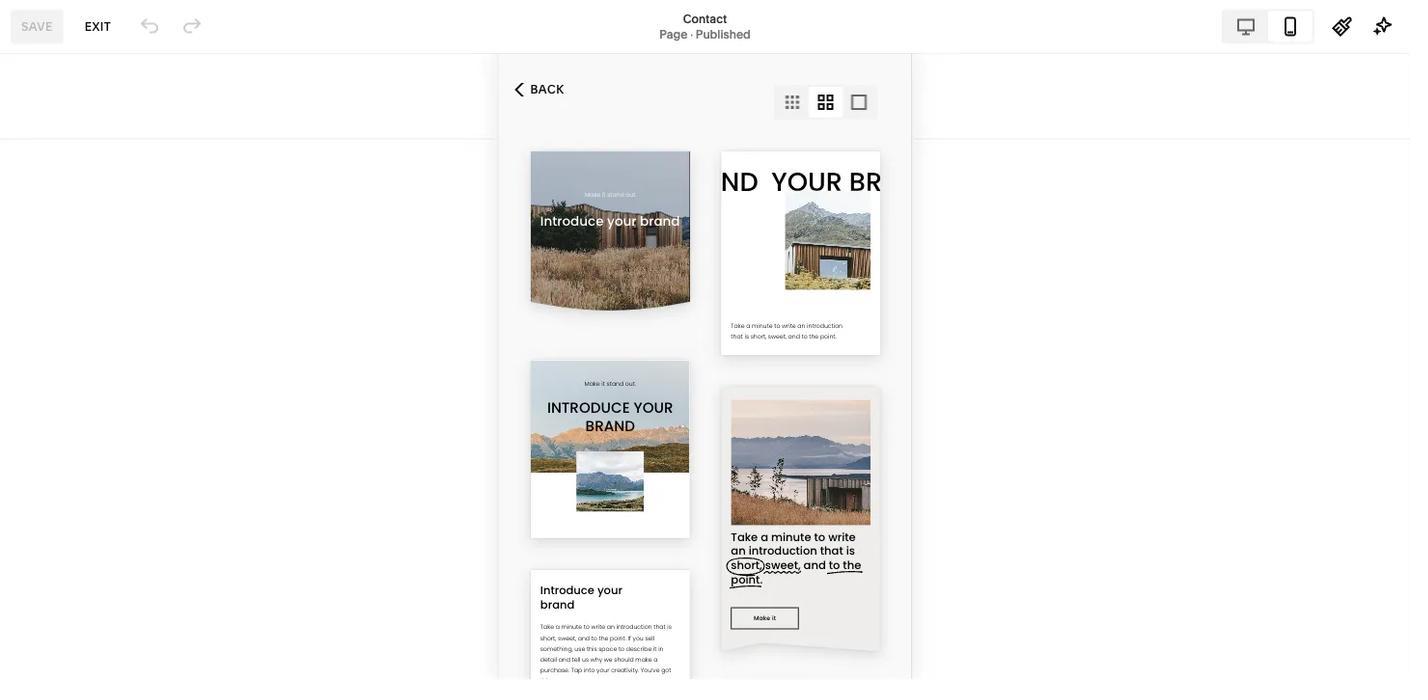 Task type: vqa. For each thing, say whether or not it's contained in the screenshot.
Website
yes



Task type: describe. For each thing, give the bounding box(es) containing it.
save
[[21, 19, 53, 33]]

contact
[[683, 12, 727, 26]]

page
[[659, 27, 687, 41]]

published
[[696, 27, 751, 41]]



Task type: locate. For each thing, give the bounding box(es) containing it.
exit button
[[74, 9, 122, 44]]

contact page · published
[[659, 12, 751, 41]]

website
[[32, 120, 92, 138]]

tab list
[[1224, 11, 1313, 42]]

website link
[[32, 119, 214, 141]]

·
[[690, 27, 693, 41]]

exit
[[85, 19, 111, 33]]

save button
[[11, 9, 63, 44]]



